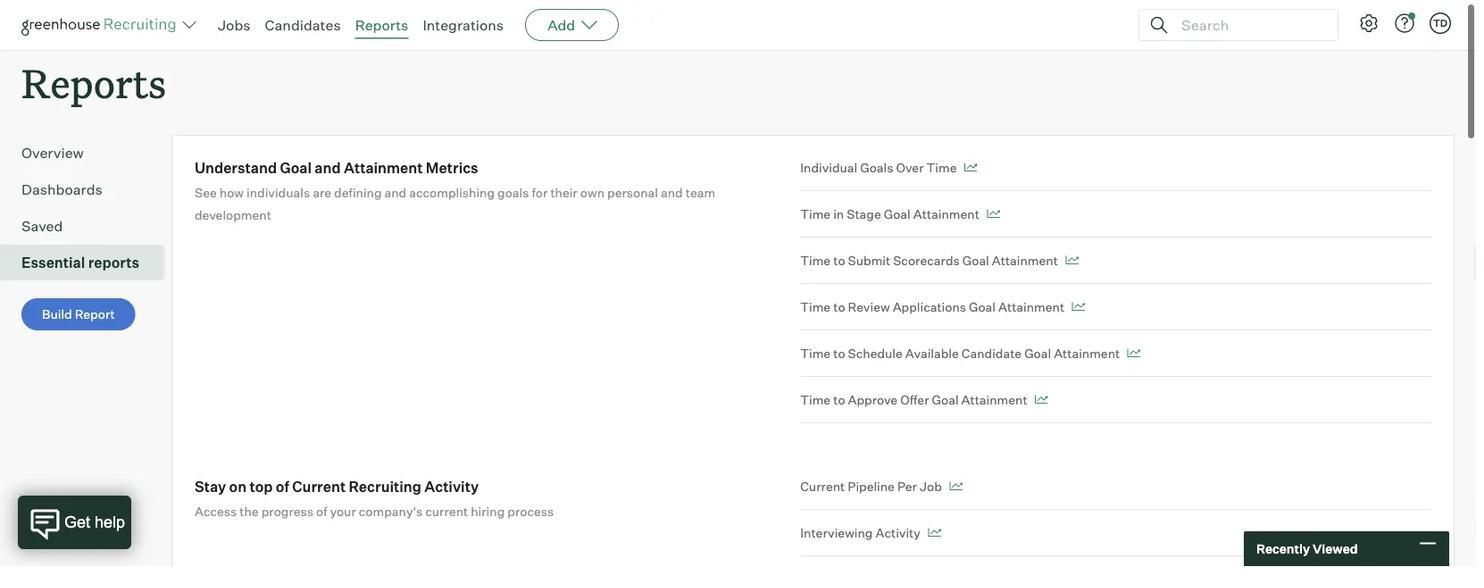 Task type: describe. For each thing, give the bounding box(es) containing it.
goal right candidate
[[1025, 346, 1052, 361]]

1 horizontal spatial of
[[316, 504, 328, 519]]

on
[[229, 478, 247, 496]]

jobs
[[218, 16, 251, 34]]

the
[[240, 504, 259, 519]]

own
[[581, 185, 605, 200]]

to for approve
[[834, 392, 846, 408]]

icon chart image for individual goals over time
[[965, 163, 978, 172]]

overview link
[[21, 142, 157, 164]]

current inside stay on top of current recruiting activity access the progress of your company's current hiring process
[[292, 478, 346, 496]]

are
[[313, 185, 332, 200]]

access
[[195, 504, 237, 519]]

1 vertical spatial activity
[[876, 525, 921, 541]]

to for review
[[834, 299, 846, 315]]

approve
[[848, 392, 898, 408]]

understand
[[195, 159, 277, 177]]

submit
[[848, 253, 891, 268]]

0 horizontal spatial reports
[[21, 56, 166, 109]]

team
[[686, 185, 716, 200]]

icon chart image for interviewing activity
[[928, 529, 942, 538]]

recruiting
[[349, 478, 422, 496]]

overview
[[21, 144, 84, 162]]

stay on top of current recruiting activity access the progress of your company's current hiring process
[[195, 478, 554, 519]]

goal right scorecards
[[963, 253, 990, 268]]

candidates link
[[265, 16, 341, 34]]

individual goals over time
[[801, 160, 957, 175]]

schedule
[[848, 346, 903, 361]]

per
[[898, 479, 918, 494]]

jobs link
[[218, 16, 251, 34]]

for
[[532, 185, 548, 200]]

review
[[848, 299, 891, 315]]

Search text field
[[1178, 12, 1322, 38]]

time for time to approve offer goal attainment
[[801, 392, 831, 408]]

0 vertical spatial reports
[[355, 16, 409, 34]]

personal
[[608, 185, 658, 200]]

time for time in stage goal attainment
[[801, 206, 831, 222]]

add
[[548, 16, 576, 34]]

time for time to submit scorecards goal attainment
[[801, 253, 831, 268]]

dashboards link
[[21, 179, 157, 200]]

time to approve offer goal attainment
[[801, 392, 1028, 408]]

configure image
[[1359, 13, 1380, 34]]

time in stage goal attainment
[[801, 206, 980, 222]]

available
[[906, 346, 959, 361]]

dashboards
[[21, 181, 103, 199]]

to for submit
[[834, 253, 846, 268]]

icon chart image for time to submit scorecards goal attainment
[[1066, 256, 1079, 265]]

stay
[[195, 478, 226, 496]]

their
[[551, 185, 578, 200]]

integrations link
[[423, 16, 504, 34]]

time to schedule available candidate goal attainment
[[801, 346, 1121, 361]]

current
[[426, 504, 468, 519]]

process
[[508, 504, 554, 519]]

current pipeline per job
[[801, 479, 942, 494]]

over
[[897, 160, 924, 175]]



Task type: vqa. For each thing, say whether or not it's contained in the screenshot.
topmost Status
no



Task type: locate. For each thing, give the bounding box(es) containing it.
reports
[[88, 254, 139, 272]]

time left in
[[801, 206, 831, 222]]

time for time to schedule available candidate goal attainment
[[801, 346, 831, 361]]

activity inside stay on top of current recruiting activity access the progress of your company's current hiring process
[[425, 478, 479, 496]]

0 horizontal spatial and
[[315, 159, 341, 177]]

icon chart image for time in stage goal attainment
[[987, 210, 1001, 219]]

in
[[834, 206, 845, 222]]

icon chart image for time to approve offer goal attainment
[[1035, 396, 1049, 404]]

essential reports link
[[21, 252, 157, 274]]

and up are
[[315, 159, 341, 177]]

to
[[834, 253, 846, 268], [834, 299, 846, 315], [834, 346, 846, 361], [834, 392, 846, 408]]

attainment
[[344, 159, 423, 177], [914, 206, 980, 222], [993, 253, 1059, 268], [999, 299, 1065, 315], [1054, 346, 1121, 361], [962, 392, 1028, 408]]

stage
[[847, 206, 882, 222]]

goal inside "understand goal and attainment metrics see how individuals are defining and accomplishing goals for their own personal and team development"
[[280, 159, 312, 177]]

activity
[[425, 478, 479, 496], [876, 525, 921, 541]]

and
[[315, 159, 341, 177], [385, 185, 407, 200], [661, 185, 683, 200]]

to left the approve
[[834, 392, 846, 408]]

company's
[[359, 504, 423, 519]]

goal up the individuals at the left top
[[280, 159, 312, 177]]

time left review
[[801, 299, 831, 315]]

td button
[[1431, 13, 1452, 34]]

and left team at the left of page
[[661, 185, 683, 200]]

job
[[920, 479, 942, 494]]

and right defining
[[385, 185, 407, 200]]

of
[[276, 478, 289, 496], [316, 504, 328, 519]]

time right over
[[927, 160, 957, 175]]

goals
[[498, 185, 529, 200]]

goals
[[861, 160, 894, 175]]

current
[[292, 478, 346, 496], [801, 479, 845, 494]]

td
[[1434, 17, 1448, 29]]

goal right stage
[[884, 206, 911, 222]]

reports
[[355, 16, 409, 34], [21, 56, 166, 109]]

add button
[[526, 9, 619, 41]]

time to submit scorecards goal attainment
[[801, 253, 1059, 268]]

scorecards
[[894, 253, 960, 268]]

progress
[[262, 504, 314, 519]]

icon chart image
[[965, 163, 978, 172], [987, 210, 1001, 219], [1066, 256, 1079, 265], [1072, 303, 1086, 312], [1128, 349, 1141, 358], [1035, 396, 1049, 404], [950, 482, 963, 491], [928, 529, 942, 538]]

integrations
[[423, 16, 504, 34]]

see
[[195, 185, 217, 200]]

pipeline
[[848, 479, 895, 494]]

build report
[[42, 307, 115, 322]]

applications
[[893, 299, 967, 315]]

of left your
[[316, 504, 328, 519]]

metrics
[[426, 159, 479, 177]]

viewed
[[1313, 541, 1359, 557]]

defining
[[334, 185, 382, 200]]

to left review
[[834, 299, 846, 315]]

development
[[195, 207, 271, 223]]

0 horizontal spatial activity
[[425, 478, 479, 496]]

top
[[250, 478, 273, 496]]

0 vertical spatial activity
[[425, 478, 479, 496]]

saved link
[[21, 216, 157, 237]]

2 to from the top
[[834, 299, 846, 315]]

1 horizontal spatial activity
[[876, 525, 921, 541]]

interviewing activity
[[801, 525, 921, 541]]

reports down the greenhouse recruiting image
[[21, 56, 166, 109]]

report
[[75, 307, 115, 322]]

4 to from the top
[[834, 392, 846, 408]]

1 horizontal spatial reports
[[355, 16, 409, 34]]

0 vertical spatial of
[[276, 478, 289, 496]]

time for time to review applications goal attainment
[[801, 299, 831, 315]]

understand goal and attainment metrics see how individuals are defining and accomplishing goals for their own personal and team development
[[195, 159, 716, 223]]

0 horizontal spatial current
[[292, 478, 346, 496]]

time
[[927, 160, 957, 175], [801, 206, 831, 222], [801, 253, 831, 268], [801, 299, 831, 315], [801, 346, 831, 361], [801, 392, 831, 408]]

activity down per in the bottom right of the page
[[876, 525, 921, 541]]

1 vertical spatial of
[[316, 504, 328, 519]]

activity up current
[[425, 478, 479, 496]]

candidate
[[962, 346, 1022, 361]]

2 horizontal spatial and
[[661, 185, 683, 200]]

1 horizontal spatial and
[[385, 185, 407, 200]]

interviewing
[[801, 525, 873, 541]]

greenhouse recruiting image
[[21, 14, 182, 36]]

build
[[42, 307, 72, 322]]

candidates
[[265, 16, 341, 34]]

reports link
[[355, 16, 409, 34]]

essential reports
[[21, 254, 139, 272]]

saved
[[21, 217, 63, 235]]

build report button
[[21, 299, 136, 331]]

to left submit
[[834, 253, 846, 268]]

td button
[[1427, 9, 1456, 38]]

individual
[[801, 160, 858, 175]]

icon chart image for time to review applications goal attainment
[[1072, 303, 1086, 312]]

time to review applications goal attainment
[[801, 299, 1065, 315]]

offer
[[901, 392, 930, 408]]

goal right offer
[[932, 392, 959, 408]]

current up your
[[292, 478, 346, 496]]

1 vertical spatial reports
[[21, 56, 166, 109]]

how
[[220, 185, 244, 200]]

time left schedule
[[801, 346, 831, 361]]

to left schedule
[[834, 346, 846, 361]]

attainment inside "understand goal and attainment metrics see how individuals are defining and accomplishing goals for their own personal and team development"
[[344, 159, 423, 177]]

recently
[[1257, 541, 1311, 557]]

your
[[330, 504, 356, 519]]

goal
[[280, 159, 312, 177], [884, 206, 911, 222], [963, 253, 990, 268], [969, 299, 996, 315], [1025, 346, 1052, 361], [932, 392, 959, 408]]

goal up candidate
[[969, 299, 996, 315]]

current up interviewing
[[801, 479, 845, 494]]

icon chart image for current pipeline per job
[[950, 482, 963, 491]]

accomplishing
[[409, 185, 495, 200]]

1 horizontal spatial current
[[801, 479, 845, 494]]

1 to from the top
[[834, 253, 846, 268]]

icon chart image for time to schedule available candidate goal attainment
[[1128, 349, 1141, 358]]

of right the top
[[276, 478, 289, 496]]

time left submit
[[801, 253, 831, 268]]

3 to from the top
[[834, 346, 846, 361]]

0 horizontal spatial of
[[276, 478, 289, 496]]

recently viewed
[[1257, 541, 1359, 557]]

time left the approve
[[801, 392, 831, 408]]

essential
[[21, 254, 85, 272]]

individuals
[[247, 185, 310, 200]]

reports right candidates
[[355, 16, 409, 34]]

to for schedule
[[834, 346, 846, 361]]

hiring
[[471, 504, 505, 519]]



